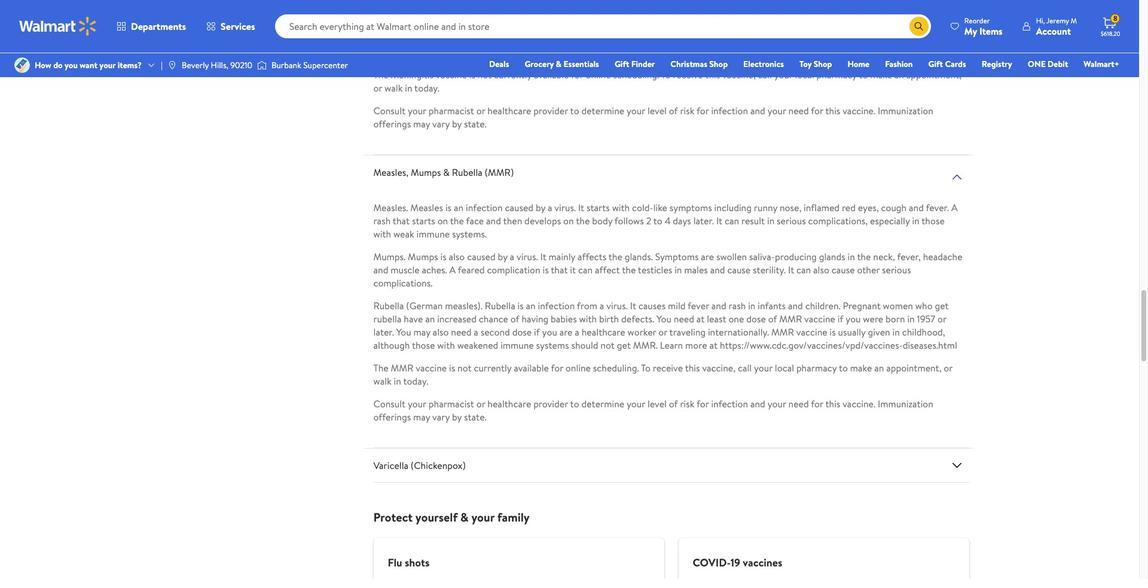 Task type: locate. For each thing, give the bounding box(es) containing it.
online for mmr
[[566, 362, 591, 375]]

internationally.
[[709, 326, 770, 339]]

pharmacy for the meningitis vaccine is not currently available for online scheduling. to receive this vaccine, call your local pharmacy to make an appointment, or walk in today.
[[817, 68, 858, 81]]

receive inside the meningitis vaccine is not currently available for online scheduling. to receive this vaccine, call your local pharmacy to make an appointment, or walk in today.
[[673, 68, 704, 81]]

virus. left causes
[[607, 299, 628, 312]]

an inside the meningitis vaccine is not currently available for online scheduling. to receive this vaccine, call your local pharmacy to make an appointment, or walk in today.
[[895, 68, 905, 81]]

to down usually
[[840, 362, 849, 375]]

0 vertical spatial get
[[936, 299, 950, 312]]

walk for meningitis
[[385, 81, 403, 95]]

0 horizontal spatial that
[[393, 214, 410, 227]]

vaccine, inside the meningitis vaccine is not currently available for online scheduling. to receive this vaccine, call your local pharmacy to make an appointment, or walk in today.
[[723, 68, 756, 81]]

vaccine, down non-
[[723, 68, 756, 81]]

of left several
[[573, 32, 582, 46]]

1 vertical spatial from
[[577, 299, 598, 312]]

 image
[[14, 57, 30, 73], [167, 60, 177, 70]]

& right yourself
[[461, 509, 469, 525]]

1 on from the left
[[438, 214, 448, 227]]

 image left how
[[14, 57, 30, 73]]

make for the mmr vaccine is not currently available for online scheduling. to receive this vaccine, call your local pharmacy to make an appointment, or walk in today.
[[851, 362, 873, 375]]

can
[[725, 214, 740, 227], [579, 263, 593, 277], [797, 263, 812, 277]]

and
[[751, 104, 766, 117], [910, 201, 925, 214], [487, 214, 501, 227], [374, 263, 389, 277], [711, 263, 726, 277], [712, 299, 727, 312], [789, 299, 804, 312], [751, 397, 766, 411]]

pharmacy inside the mmr vaccine is not currently available for online scheduling. to receive this vaccine, call your local pharmacy to make an appointment, or walk in today.
[[797, 362, 837, 375]]

is inside the mmr vaccine is not currently available for online scheduling. to receive this vaccine, call your local pharmacy to make an appointment, or walk in today.
[[449, 362, 456, 375]]

0 vertical spatial determine
[[582, 104, 625, 117]]

this inside the mmr vaccine is not currently available for online scheduling. to receive this vaccine, call your local pharmacy to make an appointment, or walk in today.
[[686, 362, 701, 375]]

a left second
[[474, 326, 479, 339]]

type
[[576, 10, 594, 23]]

vaccine
[[808, 10, 839, 23], [475, 32, 506, 46], [436, 68, 467, 81], [805, 312, 836, 326], [797, 326, 828, 339], [416, 362, 447, 375]]

pharmacist
[[429, 104, 474, 117], [429, 397, 474, 411]]

virus.
[[555, 201, 576, 214], [517, 250, 538, 263], [607, 299, 628, 312]]

it
[[579, 201, 585, 214], [717, 214, 723, 227], [541, 250, 547, 263], [789, 263, 795, 277], [631, 299, 637, 312]]

rubella up second
[[485, 299, 516, 312]]

1 vertical spatial state.
[[464, 411, 487, 424]]

burbank supercenter
[[272, 59, 348, 71]]

1 vertical spatial today.
[[404, 375, 429, 388]]

1 horizontal spatial learn
[[661, 339, 684, 352]]

local for the meningitis vaccine is not currently available for online scheduling. to receive this vaccine, call your local pharmacy to make an appointment, or walk in today.
[[796, 68, 815, 81]]

virus. inside rubella (german measles). rubella is an infection from a virus. it causes mild fever and rash in infants and children. pregnant women who get rubella have an increased chance of having babies with birth defects. you need at least one dose of mmr vaccine if you were born in 1957 or later. you may also need a second dose if you are a healthcare worker or traveling internationally. mmr vaccine is usually given in childhood, although those with weakened immune systems should not get mmr. learn more at https://www.cdc.gov/vaccines/vpd/vaccines-diseases.html
[[607, 299, 628, 312]]

menb
[[781, 10, 805, 23], [449, 32, 473, 46]]

a right fever.
[[952, 201, 958, 214]]

2 vaccine. from the top
[[843, 397, 876, 411]]

& left (mmr)
[[444, 166, 450, 179]]

call inside the mmr vaccine is not currently available for online scheduling. to receive this vaccine, call your local pharmacy to make an appointment, or walk in today.
[[738, 362, 752, 375]]

dose right the least
[[747, 312, 766, 326]]

rash right the least
[[729, 299, 746, 312]]

2 on from the left
[[564, 214, 574, 227]]

2 vertical spatial virus.
[[607, 299, 628, 312]]

0 vertical spatial are
[[605, 10, 618, 23]]

0 vertical spatial immune
[[417, 227, 450, 241]]

an left "face"
[[454, 201, 464, 214]]

in inside the meningitis vaccine is not currently available for online scheduling. to receive this vaccine, call your local pharmacy to make an appointment, or walk in today.
[[405, 81, 413, 95]]

1 horizontal spatial  image
[[167, 60, 177, 70]]

1 vertical spatial appointment,
[[887, 362, 942, 375]]

yourself
[[416, 509, 458, 525]]

gift left finder on the right top of the page
[[615, 58, 630, 70]]

1 horizontal spatial a
[[952, 201, 958, 214]]

risk up "gift cards" link
[[925, 32, 940, 46]]

children.
[[806, 299, 841, 312]]

1 vertical spatial level
[[648, 397, 667, 411]]

having
[[522, 312, 549, 326]]

(mmr)
[[485, 166, 514, 179]]

rash inside rubella (german measles). rubella is an infection from a virus. it causes mild fever and rash in infants and children. pregnant women who get rubella have an increased chance of having babies with birth defects. you need at least one dose of mmr vaccine if you were born in 1957 or later. you may also need a second dose if you are a healthcare worker or traveling internationally. mmr vaccine is usually given in childhood, although those with weakened immune systems should not get mmr. learn more at https://www.cdc.gov/vaccines/vpd/vaccines-diseases.html
[[729, 299, 746, 312]]

pharmacy
[[817, 68, 858, 81], [797, 362, 837, 375]]

1 vertical spatial to
[[641, 362, 651, 375]]

eyes,
[[859, 201, 880, 214]]

walk down although
[[374, 375, 392, 388]]

serious for in
[[777, 214, 807, 227]]

pharmacy for the mmr vaccine is not currently available for online scheduling. to receive this vaccine, call your local pharmacy to make an appointment, or walk in today.
[[797, 362, 837, 375]]

risk down the mmr vaccine is not currently available for online scheduling. to receive this vaccine, call your local pharmacy to make an appointment, or walk in today.
[[681, 397, 695, 411]]

0 horizontal spatial you
[[374, 32, 389, 46]]

departments
[[131, 20, 186, 33]]

1 horizontal spatial more
[[686, 339, 708, 352]]

2 vary from the top
[[433, 411, 450, 424]]

0 vertical spatial the
[[374, 68, 389, 81]]

home link
[[843, 57, 876, 71]]

scheduling. for mmr
[[594, 362, 639, 375]]

one inside rubella (german measles). rubella is an infection from a virus. it causes mild fever and rash in infants and children. pregnant women who get rubella have an increased chance of having babies with birth defects. you need at least one dose of mmr vaccine if you were born in 1957 or later. you may also need a second dose if you are a healthcare worker or traveling internationally. mmr vaccine is usually given in childhood, although those with weakened immune systems should not get mmr. learn more at https://www.cdc.gov/vaccines/vpd/vaccines-diseases.html
[[729, 312, 745, 326]]

vaccine down protected at left
[[475, 32, 506, 46]]

1 vertical spatial provider
[[534, 397, 569, 411]]

toy shop
[[800, 58, 833, 70]]

also inside rubella (german measles). rubella is an infection from a virus. it causes mild fever and rash in infants and children. pregnant women who get rubella have an increased chance of having babies with birth defects. you need at least one dose of mmr vaccine if you were born in 1957 or later. you may also need a second dose if you are a healthcare worker or traveling internationally. mmr vaccine is usually given in childhood, although those with weakened immune systems should not get mmr. learn more at https://www.cdc.gov/vaccines/vpd/vaccines-diseases.html
[[433, 326, 449, 339]]

1 as from the left
[[818, 32, 827, 46]]

vaccine, inside the mmr vaccine is not currently available for online scheduling. to receive this vaccine, call your local pharmacy to make an appointment, or walk in today.
[[703, 362, 736, 375]]

serious inside "mumps. mumps is also caused by a virus. it mainly affects the glands. symptoms are swollen saliva-producing glands in the neck, fever, headache and muscle aches. a feared complication is that it can affect the testicles in males and cause sterility. it can also cause other serious complications."
[[883, 263, 912, 277]]

is left deals
[[470, 68, 476, 81]]

caused down 'systems.'
[[467, 250, 496, 263]]

a right systems
[[575, 326, 580, 339]]

your
[[905, 32, 923, 46], [100, 59, 116, 71], [775, 68, 793, 81], [408, 104, 427, 117], [627, 104, 646, 117], [768, 104, 787, 117], [755, 362, 773, 375], [408, 397, 427, 411], [627, 397, 646, 411], [768, 397, 787, 411], [472, 509, 495, 525]]

risk down the meningitis vaccine is not currently available for online scheduling. to receive this vaccine, call your local pharmacy to make an appointment, or walk in today.
[[681, 104, 695, 117]]

immune
[[417, 227, 450, 241], [501, 339, 534, 352]]

from
[[508, 10, 529, 23], [577, 299, 598, 312]]

1 horizontal spatial want
[[419, 10, 439, 23]]

consult
[[374, 104, 406, 117], [374, 397, 406, 411]]

a inside measles. measles is an infection caused by a virus. it starts with cold-like symptoms including runny nose, inflamed red eyes, cough and fever. a rash that starts on the face and then develops on the body follows 2 to 4 days later. it can result in serious complications, especially in those with weak immune systems.
[[548, 201, 553, 214]]

virus. left mainly on the top of the page
[[517, 250, 538, 263]]

mmr inside the mmr vaccine is not currently available for online scheduling. to receive this vaccine, call your local pharmacy to make an appointment, or walk in today.
[[391, 362, 414, 375]]

you right worker
[[657, 312, 672, 326]]

today. inside the meningitis vaccine is not currently available for online scheduling. to receive this vaccine, call your local pharmacy to make an appointment, or walk in today.
[[415, 81, 440, 95]]

make inside the meningitis vaccine is not currently available for online scheduling. to receive this vaccine, call your local pharmacy to make an appointment, or walk in today.
[[871, 68, 893, 81]]

2 provider from the top
[[534, 397, 569, 411]]

2 pharmacist from the top
[[429, 397, 474, 411]]

in left 1957
[[908, 312, 915, 326]]

local inside the mmr vaccine is not currently available for online scheduling. to receive this vaccine, call your local pharmacy to make an appointment, or walk in today.
[[775, 362, 795, 375]]

vaccine down the "increased"
[[416, 362, 447, 375]]

1 pharmacist from the top
[[429, 104, 474, 117]]

of
[[770, 10, 779, 23], [573, 32, 582, 46], [669, 104, 678, 117], [511, 312, 520, 326], [769, 312, 778, 326], [669, 397, 678, 411]]

born
[[886, 312, 906, 326]]

0 horizontal spatial one
[[556, 32, 571, 46]]

online down should
[[566, 362, 591, 375]]

the left "face"
[[450, 214, 464, 227]]

0 horizontal spatial more
[[437, 46, 459, 59]]

0 vertical spatial provider
[[534, 104, 569, 117]]

caused down (mmr)
[[505, 201, 534, 214]]

consult your pharmacist or healthcare provider to determine your level of risk for infection and your need for this vaccine. immunization offerings may vary by state. down the meningitis vaccine is not currently available for online scheduling. to receive this vaccine, call your local pharmacy to make an appointment, or walk in today.
[[374, 104, 934, 131]]

0 vertical spatial today.
[[415, 81, 440, 95]]

flu shots
[[388, 555, 430, 570]]

(chickenpox)
[[411, 459, 466, 472]]

develops
[[525, 214, 561, 227]]

online inside the meningitis vaccine is not currently available for online scheduling. to receive this vaccine, call your local pharmacy to make an appointment, or walk in today.
[[586, 68, 611, 81]]

2 horizontal spatial not
[[601, 339, 615, 352]]

1 vertical spatial local
[[775, 362, 795, 375]]

1 vertical spatial receive
[[673, 68, 704, 81]]

available inside the meningitis vaccine is not currently available for online scheduling. to receive this vaccine, call your local pharmacy to make an appointment, or walk in today.
[[534, 68, 569, 81]]

1 gift from the left
[[615, 58, 630, 70]]

sterility.
[[753, 263, 786, 277]]

worker
[[628, 326, 657, 339]]

scheduling. inside the mmr vaccine is not currently available for online scheduling. to receive this vaccine, call your local pharmacy to make an appointment, or walk in today.
[[594, 362, 639, 375]]

1 horizontal spatial rash
[[729, 299, 746, 312]]

0 vertical spatial mumps
[[411, 166, 441, 179]]

mumps
[[411, 166, 441, 179], [408, 250, 438, 263]]

to inside the mmr vaccine is not currently available for online scheduling. to receive this vaccine, call your local pharmacy to make an appointment, or walk in today.
[[641, 362, 651, 375]]

vaccine, down the internationally.
[[703, 362, 736, 375]]

1 the from the top
[[374, 68, 389, 81]]

supercenter
[[304, 59, 348, 71]]

currently inside the meningitis vaccine is not currently available for online scheduling. to receive this vaccine, call your local pharmacy to make an appointment, or walk in today.
[[494, 68, 532, 81]]

provider down systems
[[534, 397, 569, 411]]

may
[[391, 32, 408, 46], [414, 117, 430, 131], [414, 326, 431, 339], [414, 411, 430, 424]]

2 gift from the left
[[929, 58, 944, 70]]

1 horizontal spatial gift
[[929, 58, 944, 70]]

covid-19 vaccines link
[[679, 538, 970, 579]]

0 vertical spatial one
[[556, 32, 571, 46]]

days
[[673, 214, 692, 227]]

rubella for mumps
[[452, 166, 483, 179]]

 image for how
[[14, 57, 30, 73]]

it left body
[[579, 201, 585, 214]]

1 vertical spatial that
[[551, 263, 568, 277]]

0 horizontal spatial are
[[560, 326, 573, 339]]

the inside the mmr vaccine is not currently available for online scheduling. to receive this vaccine, call your local pharmacy to make an appointment, or walk in today.
[[374, 362, 389, 375]]

scheduling.
[[614, 68, 660, 81], [594, 362, 639, 375]]

1 vertical spatial &
[[444, 166, 450, 179]]

to inside the meningitis vaccine is not currently available for online scheduling. to receive this vaccine, call your local pharmacy to make an appointment, or walk in today.
[[662, 68, 671, 81]]

0 horizontal spatial caused
[[467, 250, 496, 263]]

birth
[[600, 312, 620, 326]]

1 level from the top
[[648, 104, 667, 117]]

functioning
[[734, 32, 782, 46]]

grocery & essentials link
[[520, 57, 605, 71]]

registry link
[[977, 57, 1018, 71]]

starts left follows
[[587, 201, 610, 214]]

can left the 'result' on the right top
[[725, 214, 740, 227]]

1 horizontal spatial you
[[397, 326, 412, 339]]

online inside the mmr vaccine is not currently available for online scheduling. to receive this vaccine, call your local pharmacy to make an appointment, or walk in today.
[[566, 362, 591, 375]]

risk inside the you may need the menb vaccine if you have one of several health conditions (i.e., a non-functioning spleen), as well as boosters if your risk is ongoing. learn more at https://www.cdc.gov/vaccines/vpd/mening/index.html
[[925, 32, 940, 46]]

1 vertical spatial virus.
[[517, 250, 538, 263]]

1 offerings from the top
[[374, 117, 411, 131]]

or inside the mmr vaccine is not currently available for online scheduling. to receive this vaccine, call your local pharmacy to make an appointment, or walk in today.
[[945, 362, 953, 375]]

1 vertical spatial make
[[851, 362, 873, 375]]

walmart+ link
[[1079, 57, 1126, 71]]

local for the mmr vaccine is not currently available for online scheduling. to receive this vaccine, call your local pharmacy to make an appointment, or walk in today.
[[775, 362, 795, 375]]

appointment, for the mmr vaccine is not currently available for online scheduling. to receive this vaccine, call your local pharmacy to make an appointment, or walk in today.
[[887, 362, 942, 375]]

childhood,
[[903, 326, 946, 339]]

you up grocery
[[517, 32, 532, 46]]

4
[[665, 214, 671, 227]]

not left grocery
[[478, 68, 492, 81]]

0 vertical spatial appointment,
[[907, 68, 962, 81]]

later. inside measles. measles is an infection caused by a virus. it starts with cold-like symptoms including runny nose, inflamed red eyes, cough and fever. a rash that starts on the face and then develops on the body follows 2 to 4 days later. it can result in serious complications, especially in those with weak immune systems.
[[694, 214, 715, 227]]

an right the home 'link'
[[895, 68, 905, 81]]

0 vertical spatial caused
[[505, 201, 534, 214]]

0 horizontal spatial to
[[641, 362, 651, 375]]

0 vertical spatial consult
[[374, 104, 406, 117]]

on left 'systems.'
[[438, 214, 448, 227]]

appointment, inside the meningitis vaccine is not currently available for online scheduling. to receive this vaccine, call your local pharmacy to make an appointment, or walk in today.
[[907, 68, 962, 81]]

call
[[759, 68, 772, 81], [738, 362, 752, 375]]

2 horizontal spatial virus.
[[607, 299, 628, 312]]

receive down (i.e., at top right
[[673, 68, 704, 81]]

walk inside the mmr vaccine is not currently available for online scheduling. to receive this vaccine, call your local pharmacy to make an appointment, or walk in today.
[[374, 375, 392, 388]]

want right do
[[80, 59, 98, 71]]

1 vertical spatial scheduling.
[[594, 362, 639, 375]]

serious
[[777, 214, 807, 227], [883, 263, 912, 277]]

pharmacy down https://www.cdc.gov/vaccines/vpd/vaccines-
[[797, 362, 837, 375]]

infection
[[712, 104, 749, 117], [466, 201, 503, 214], [538, 299, 575, 312], [712, 397, 749, 411]]

0 vertical spatial local
[[796, 68, 815, 81]]

offerings up 'measles,'
[[374, 117, 411, 131]]

caused inside "mumps. mumps is also caused by a virus. it mainly affects the glands. symptoms are swollen saliva-producing glands in the neck, fever, headache and muscle aches. a feared complication is that it can affect the testicles in males and cause sterility. it can also cause other serious complications."
[[467, 250, 496, 263]]

0 vertical spatial serious
[[777, 214, 807, 227]]

in right the 'result' on the right top
[[768, 214, 775, 227]]

0 horizontal spatial gift
[[615, 58, 630, 70]]

2 shop from the left
[[814, 58, 833, 70]]

2 horizontal spatial you
[[657, 312, 672, 326]]

infection inside rubella (german measles). rubella is an infection from a virus. it causes mild fever and rash in infants and children. pregnant women who get rubella have an increased chance of having babies with birth defects. you need at least one dose of mmr vaccine if you were born in 1957 or later. you may also need a second dose if you are a healthcare worker or traveling internationally. mmr vaccine is usually given in childhood, although those with weakened immune systems should not get mmr. learn more at https://www.cdc.gov/vaccines/vpd/vaccines-diseases.html
[[538, 299, 575, 312]]

swollen
[[717, 250, 748, 263]]

2 horizontal spatial rubella
[[485, 299, 516, 312]]

covid-nineteen vaccines. our pharmacies offer both pfizer & moderna. learn more. image
[[904, 568, 970, 579]]

0 vertical spatial make
[[871, 68, 893, 81]]

1 horizontal spatial serious
[[883, 263, 912, 277]]

shop for toy shop
[[814, 58, 833, 70]]

0 vertical spatial to
[[662, 68, 671, 81]]

16.
[[903, 10, 913, 23]]

is right measles on the top
[[446, 201, 452, 214]]

0 vertical spatial that
[[393, 214, 410, 227]]

appointment, inside the mmr vaccine is not currently available for online scheduling. to receive this vaccine, call your local pharmacy to make an appointment, or walk in today.
[[887, 362, 942, 375]]

may down teens
[[391, 32, 408, 46]]

glands
[[820, 250, 846, 263]]

0 vertical spatial online
[[586, 68, 611, 81]]

 image
[[257, 59, 267, 71]]

available for mmr
[[514, 362, 549, 375]]

fever.
[[927, 201, 950, 214]]

1 shop from the left
[[710, 58, 728, 70]]

pharmacy inside the meningitis vaccine is not currently available for online scheduling. to receive this vaccine, call your local pharmacy to make an appointment, or walk in today.
[[817, 68, 858, 81]]

on right develops
[[564, 214, 574, 227]]

mmr down although
[[391, 362, 414, 375]]

it left causes
[[631, 299, 637, 312]]

0 vertical spatial more
[[437, 46, 459, 59]]

is inside the you may need the menb vaccine if you have one of several health conditions (i.e., a non-functioning spleen), as well as boosters if your risk is ongoing. learn more at https://www.cdc.gov/vaccines/vpd/mening/index.html
[[942, 32, 948, 46]]

not inside the mmr vaccine is not currently available for online scheduling. to receive this vaccine, call your local pharmacy to make an appointment, or walk in today.
[[458, 362, 472, 375]]

0 vertical spatial learn
[[412, 46, 435, 59]]

vaccine, for the mmr vaccine is not currently available for online scheduling. to receive this vaccine, call your local pharmacy to make an appointment, or walk in today.
[[703, 362, 736, 375]]

0 vertical spatial who
[[399, 10, 417, 23]]

more
[[437, 46, 459, 59], [686, 339, 708, 352]]

mild
[[668, 299, 686, 312]]

may inside the you may need the menb vaccine if you have one of several health conditions (i.e., a non-functioning spleen), as well as boosters if your risk is ongoing. learn more at https://www.cdc.gov/vaccines/vpd/mening/index.html
[[391, 32, 408, 46]]

0 vertical spatial vary
[[433, 117, 450, 131]]

that left the it
[[551, 263, 568, 277]]

with left birth
[[580, 312, 597, 326]]

vaccine inside the meningitis vaccine is not currently available for online scheduling. to receive this vaccine, call your local pharmacy to make an appointment, or walk in today.
[[436, 68, 467, 81]]

is left the feared
[[441, 250, 447, 263]]

1 horizontal spatial rubella
[[452, 166, 483, 179]]

given
[[869, 326, 891, 339]]

0 horizontal spatial on
[[438, 214, 448, 227]]

make down usually
[[851, 362, 873, 375]]

walmart image
[[19, 17, 97, 36]]

2 consult your pharmacist or healthcare provider to determine your level of risk for infection and your need for this vaccine. immunization offerings may vary by state. from the top
[[374, 397, 934, 424]]

you inside the you may need the menb vaccine if you have one of several health conditions (i.e., a non-functioning spleen), as well as boosters if your risk is ongoing. learn more at https://www.cdc.gov/vaccines/vpd/mening/index.html
[[517, 32, 532, 46]]

local down https://www.cdc.gov/vaccines/vpd/vaccines-
[[775, 362, 795, 375]]

starts right measles.
[[412, 214, 436, 227]]

1 vertical spatial rash
[[729, 299, 746, 312]]

several
[[585, 32, 614, 46]]

vary up (chickenpox)
[[433, 411, 450, 424]]

measles).
[[445, 299, 483, 312]]

available for meningitis
[[534, 68, 569, 81]]

one inside the you may need the menb vaccine if you have one of several health conditions (i.e., a non-functioning spleen), as well as boosters if your risk is ongoing. learn more at https://www.cdc.gov/vaccines/vpd/mening/index.html
[[556, 32, 571, 46]]

healthcare inside rubella (german measles). rubella is an infection from a virus. it causes mild fever and rash in infants and children. pregnant women who get rubella have an increased chance of having babies with birth defects. you need at least one dose of mmr vaccine if you were born in 1957 or later. you may also need a second dose if you are a healthcare worker or traveling internationally. mmr vaccine is usually given in childhood, although those with weakened immune systems should not get mmr. learn more at https://www.cdc.gov/vaccines/vpd/vaccines-diseases.html
[[582, 326, 626, 339]]

search icon image
[[915, 22, 924, 31]]

1 vertical spatial not
[[601, 339, 615, 352]]

mumps inside "mumps. mumps is also caused by a virus. it mainly affects the glands. symptoms are swollen saliva-producing glands in the neck, fever, headache and muscle aches. a feared complication is that it can affect the testicles in males and cause sterility. it can also cause other serious complications."
[[408, 250, 438, 263]]

2 the from the top
[[374, 362, 389, 375]]

call for the meningitis vaccine is not currently available for online scheduling. to receive this vaccine, call your local pharmacy to make an appointment, or walk in today.
[[759, 68, 772, 81]]

0 vertical spatial a
[[952, 201, 958, 214]]

receive inside the mmr vaccine is not currently available for online scheduling. to receive this vaccine, call your local pharmacy to make an appointment, or walk in today.
[[653, 362, 683, 375]]

0 horizontal spatial have
[[404, 312, 423, 326]]

1 vertical spatial currently
[[474, 362, 512, 375]]

0 vertical spatial state.
[[464, 117, 487, 131]]

vary up 'measles, mumps & rubella (mmr)'
[[433, 117, 450, 131]]

have inside rubella (german measles). rubella is an infection from a virus. it causes mild fever and rash in infants and children. pregnant women who get rubella have an increased chance of having babies with birth defects. you need at least one dose of mmr vaccine if you were born in 1957 or later. you may also need a second dose if you are a healthcare worker or traveling internationally. mmr vaccine is usually given in childhood, although those with weakened immune systems should not get mmr. learn more at https://www.cdc.gov/vaccines/vpd/vaccines-diseases.html
[[404, 312, 423, 326]]

should
[[572, 339, 599, 352]]

today.
[[415, 81, 440, 95], [404, 375, 429, 388]]

consult down although
[[374, 397, 406, 411]]

currently inside the mmr vaccine is not currently available for online scheduling. to receive this vaccine, call your local pharmacy to make an appointment, or walk in today.
[[474, 362, 512, 375]]

not for meningitis
[[478, 68, 492, 81]]

make
[[871, 68, 893, 81], [851, 362, 873, 375]]

1 horizontal spatial immune
[[501, 339, 534, 352]]

1 vertical spatial immunization
[[879, 397, 934, 411]]

not right should
[[601, 339, 615, 352]]

starts
[[587, 201, 610, 214], [412, 214, 436, 227]]

it left mainly on the top of the page
[[541, 250, 547, 263]]

0 horizontal spatial cause
[[728, 263, 751, 277]]

1 cause from the left
[[728, 263, 751, 277]]

1 vertical spatial consult your pharmacist or healthcare provider to determine your level of risk for infection and your need for this vaccine. immunization offerings may vary by state.
[[374, 397, 934, 424]]

to for meningitis
[[662, 68, 671, 81]]

aches.
[[422, 263, 447, 277]]

call inside the meningitis vaccine is not currently available for online scheduling. to receive this vaccine, call your local pharmacy to make an appointment, or walk in today.
[[759, 68, 772, 81]]

infants
[[758, 299, 786, 312]]

local inside the meningitis vaccine is not currently available for online scheduling. to receive this vaccine, call your local pharmacy to make an appointment, or walk in today.
[[796, 68, 815, 81]]

1 horizontal spatial cause
[[832, 263, 856, 277]]

menb down the be
[[449, 32, 473, 46]]

infection inside measles. measles is an infection caused by a virus. it starts with cold-like symptoms including runny nose, inflamed red eyes, cough and fever. a rash that starts on the face and then develops on the body follows 2 to 4 days later. it can result in serious complications, especially in those with weak immune systems.
[[466, 201, 503, 214]]

0 vertical spatial menb
[[781, 10, 805, 23]]

menb inside the you may need the menb vaccine if you have one of several health conditions (i.e., a non-functioning spleen), as well as boosters if your risk is ongoing. learn more at https://www.cdc.gov/vaccines/vpd/mening/index.html
[[449, 32, 473, 46]]

cold-
[[633, 201, 654, 214]]

by inside "mumps. mumps is also caused by a virus. it mainly affects the glands. symptoms are swollen saliva-producing glands in the neck, fever, headache and muscle aches. a feared complication is that it can affect the testicles in males and cause sterility. it can also cause other serious complications."
[[498, 250, 508, 263]]

today. inside the mmr vaccine is not currently available for online scheduling. to receive this vaccine, call your local pharmacy to make an appointment, or walk in today.
[[404, 375, 429, 388]]

result
[[742, 214, 765, 227]]

walk inside the meningitis vaccine is not currently available for online scheduling. to receive this vaccine, call your local pharmacy to make an appointment, or walk in today.
[[385, 81, 403, 95]]

make inside the mmr vaccine is not currently available for online scheduling. to receive this vaccine, call your local pharmacy to make an appointment, or walk in today.
[[851, 362, 873, 375]]

to up (i.e., at top right
[[683, 10, 692, 23]]

least
[[707, 312, 727, 326]]

online for meningitis
[[586, 68, 611, 81]]

0 vertical spatial rash
[[374, 214, 391, 227]]

dose
[[747, 312, 766, 326], [513, 326, 532, 339]]

2 vertical spatial &
[[461, 509, 469, 525]]

0 vertical spatial level
[[648, 104, 667, 117]]

1 horizontal spatial one
[[729, 312, 745, 326]]

mmr up https://www.cdc.gov/vaccines/vpd/vaccines-
[[780, 312, 803, 326]]

receive down mmr.
[[653, 362, 683, 375]]

more inside rubella (german measles). rubella is an infection from a virus. it causes mild fever and rash in infants and children. pregnant women who get rubella have an increased chance of having babies with birth defects. you need at least one dose of mmr vaccine if you were born in 1957 or later. you may also need a second dose if you are a healthcare worker or traveling internationally. mmr vaccine is usually given in childhood, although those with weakened immune systems should not get mmr. learn more at https://www.cdc.gov/vaccines/vpd/vaccines-diseases.html
[[686, 339, 708, 352]]

one up grocery & essentials
[[556, 32, 571, 46]]

in
[[405, 81, 413, 95], [768, 214, 775, 227], [913, 214, 920, 227], [848, 250, 856, 263], [675, 263, 682, 277], [749, 299, 756, 312], [908, 312, 915, 326], [893, 326, 901, 339], [394, 375, 402, 388]]

1 provider from the top
[[534, 104, 569, 117]]

as left well
[[818, 32, 827, 46]]

are inside rubella (german measles). rubella is an infection from a virus. it causes mild fever and rash in infants and children. pregnant women who get rubella have an increased chance of having babies with birth defects. you need at least one dose of mmr vaccine if you were born in 1957 or later. you may also need a second dose if you are a healthcare worker or traveling internationally. mmr vaccine is usually given in childhood, although those with weakened immune systems should not get mmr. learn more at https://www.cdc.gov/vaccines/vpd/vaccines-diseases.html
[[560, 326, 573, 339]]

provider
[[534, 104, 569, 117], [534, 397, 569, 411]]

1 vertical spatial more
[[686, 339, 708, 352]]

is
[[942, 32, 948, 46], [470, 68, 476, 81], [446, 201, 452, 214], [441, 250, 447, 263], [543, 263, 549, 277], [518, 299, 524, 312], [830, 326, 836, 339], [449, 362, 456, 375]]

gift finder
[[615, 58, 655, 70]]

saliva-
[[750, 250, 776, 263]]

& right grocery
[[556, 58, 562, 70]]

inflamed
[[804, 201, 840, 214]]

0 vertical spatial immunization
[[879, 104, 934, 117]]

mumps.
[[374, 250, 406, 263]]

0 horizontal spatial rash
[[374, 214, 391, 227]]

appointment, for the meningitis vaccine is not currently available for online scheduling. to receive this vaccine, call your local pharmacy to make an appointment, or walk in today.
[[907, 68, 962, 81]]

vaccine inside the you may need the menb vaccine if you have one of several health conditions (i.e., a non-functioning spleen), as well as boosters if your risk is ongoing. learn more at https://www.cdc.gov/vaccines/vpd/mening/index.html
[[475, 32, 506, 46]]

immunization
[[879, 104, 934, 117], [879, 397, 934, 411]]

in right given
[[893, 326, 901, 339]]

more inside the you may need the menb vaccine if you have one of several health conditions (i.e., a non-functioning spleen), as well as boosters if your risk is ongoing. learn more at https://www.cdc.gov/vaccines/vpd/mening/index.html
[[437, 46, 459, 59]]

may down meningitis
[[414, 117, 430, 131]]

you inside the you may need the menb vaccine if you have one of several health conditions (i.e., a non-functioning spleen), as well as boosters if your risk is ongoing. learn more at https://www.cdc.gov/vaccines/vpd/mening/index.html
[[374, 32, 389, 46]]

mumps for &
[[411, 166, 441, 179]]

as right well
[[847, 32, 856, 46]]

christmas shop
[[671, 58, 728, 70]]

protect
[[374, 509, 413, 525]]

local
[[796, 68, 815, 81], [775, 362, 795, 375]]

not inside the meningitis vaccine is not currently available for online scheduling. to receive this vaccine, call your local pharmacy to make an appointment, or walk in today.
[[478, 68, 492, 81]]

1 vertical spatial call
[[738, 362, 752, 375]]

available down systems
[[514, 362, 549, 375]]

currently
[[494, 68, 532, 81], [474, 362, 512, 375]]

in down although
[[394, 375, 402, 388]]

with down the "increased"
[[438, 339, 455, 352]]

one
[[556, 32, 571, 46], [729, 312, 745, 326]]

0 vertical spatial currently
[[494, 68, 532, 81]]

0 horizontal spatial serious
[[777, 214, 807, 227]]

shop down non-
[[710, 58, 728, 70]]

1 horizontal spatial local
[[796, 68, 815, 81]]

0 vertical spatial call
[[759, 68, 772, 81]]

2 immunization from the top
[[879, 397, 934, 411]]

0 horizontal spatial  image
[[14, 57, 30, 73]]

1 vertical spatial want
[[80, 59, 98, 71]]

how
[[35, 59, 51, 71]]

1 vaccine. from the top
[[843, 104, 876, 117]]

0 vertical spatial those
[[922, 214, 945, 227]]

offerings up varicella
[[374, 411, 411, 424]]

0 vertical spatial pharmacy
[[817, 68, 858, 81]]

covid-19 vaccines
[[693, 555, 783, 570]]

1 determine from the top
[[582, 104, 625, 117]]

1 vary from the top
[[433, 117, 450, 131]]

2 horizontal spatial are
[[702, 250, 715, 263]]

a inside measles. measles is an infection caused by a virus. it starts with cold-like symptoms including runny nose, inflamed red eyes, cough and fever. a rash that starts on the face and then develops on the body follows 2 to 4 days later. it can result in serious complications, especially in those with weak immune systems.
[[952, 201, 958, 214]]

doses
[[744, 10, 768, 23]]

vaccine, for the meningitis vaccine is not currently available for online scheduling. to receive this vaccine, call your local pharmacy to make an appointment, or walk in today.
[[723, 68, 756, 81]]

1 vertical spatial pharmacist
[[429, 397, 474, 411]]

finder
[[632, 58, 655, 70]]

1 vertical spatial online
[[566, 362, 591, 375]]

women
[[884, 299, 914, 312]]

to inside the meningitis vaccine is not currently available for online scheduling. to receive this vaccine, call your local pharmacy to make an appointment, or walk in today.
[[860, 68, 869, 81]]

1 horizontal spatial that
[[551, 263, 568, 277]]

 image for beverly
[[167, 60, 177, 70]]

1 vertical spatial immune
[[501, 339, 534, 352]]

1 vertical spatial a
[[450, 263, 456, 277]]

or right 1957
[[938, 312, 947, 326]]

0 horizontal spatial from
[[508, 10, 529, 23]]

those inside rubella (german measles). rubella is an infection from a virus. it causes mild fever and rash in infants and children. pregnant women who get rubella have an increased chance of having babies with birth defects. you need at least one dose of mmr vaccine if you were born in 1957 or later. you may also need a second dose if you are a healthcare worker or traveling internationally. mmr vaccine is usually given in childhood, although those with weakened immune systems should not get mmr. learn more at https://www.cdc.gov/vaccines/vpd/vaccines-diseases.html
[[412, 339, 435, 352]]

an inside measles. measles is an infection caused by a virus. it starts with cold-like symptoms including runny nose, inflamed red eyes, cough and fever. a rash that starts on the face and then develops on the body follows 2 to 4 days later. it can result in serious complications, especially in those with weak immune systems.
[[454, 201, 464, 214]]

dose right second
[[513, 326, 532, 339]]

also right aches.
[[449, 250, 465, 263]]

two
[[726, 10, 742, 23]]

1 vertical spatial serious
[[883, 263, 912, 277]]

at left deals link
[[461, 46, 469, 59]]

the for the mmr vaccine is not currently available for online scheduling. to receive this vaccine, call your local pharmacy to make an appointment, or walk in today.
[[374, 362, 389, 375]]

learn inside the you may need the menb vaccine if you have one of several health conditions (i.e., a non-functioning spleen), as well as boosters if your risk is ongoing. learn more at https://www.cdc.gov/vaccines/vpd/mening/index.html
[[412, 46, 435, 59]]



Task type: describe. For each thing, give the bounding box(es) containing it.
items?
[[118, 59, 142, 71]]

in left males
[[675, 263, 682, 277]]

1 horizontal spatial starts
[[587, 201, 610, 214]]

feared
[[458, 263, 485, 277]]

your inside the mmr vaccine is not currently available for online scheduling. to receive this vaccine, call your local pharmacy to make an appointment, or walk in today.
[[755, 362, 773, 375]]

symptoms
[[656, 250, 699, 263]]

not inside rubella (german measles). rubella is an infection from a virus. it causes mild fever and rash in infants and children. pregnant women who get rubella have an increased chance of having babies with birth defects. you need at least one dose of mmr vaccine if you were born in 1957 or later. you may also need a second dose if you are a healthcare worker or traveling internationally. mmr vaccine is usually given in childhood, although those with weakened immune systems should not get mmr. learn more at https://www.cdc.gov/vaccines/vpd/vaccines-diseases.html
[[601, 339, 615, 352]]

flu
[[388, 555, 403, 570]]

virus. inside measles. measles is an infection caused by a virus. it starts with cold-like symptoms including runny nose, inflamed red eyes, cough and fever. a rash that starts on the face and then develops on the body follows 2 to 4 days later. it can result in serious complications, especially in those with weak immune systems.
[[555, 201, 576, 214]]

2 cause from the left
[[832, 263, 856, 277]]

have inside the you may need the menb vaccine if you have one of several health conditions (i.e., a non-functioning spleen), as well as boosters if your risk is ongoing. learn more at https://www.cdc.gov/vaccines/vpd/mening/index.html
[[534, 32, 553, 46]]

starting
[[841, 10, 873, 23]]

8 $618.20
[[1102, 13, 1121, 38]]

need inside the you may need the menb vaccine if you have one of several health conditions (i.e., a non-functioning spleen), as well as boosters if your risk is ongoing. learn more at https://www.cdc.gov/vaccines/vpd/mening/index.html
[[410, 32, 431, 46]]

currently for meningitis
[[494, 68, 532, 81]]

can inside measles. measles is an infection caused by a virus. it starts with cold-like symptoms including runny nose, inflamed red eyes, cough and fever. a rash that starts on the face and then develops on the body follows 2 to 4 days later. it can result in serious complications, especially in those with weak immune systems.
[[725, 214, 740, 227]]

rash inside measles. measles is an infection caused by a virus. it starts with cold-like symptoms including runny nose, inflamed red eyes, cough and fever. a rash that starts on the face and then develops on the body follows 2 to 4 days later. it can result in serious complications, especially in those with weak immune systems.
[[374, 214, 391, 227]]

non-
[[715, 32, 734, 46]]

electronics
[[744, 58, 785, 70]]

it
[[571, 263, 576, 277]]

is inside the meningitis vaccine is not currently available for online scheduling. to receive this vaccine, call your local pharmacy to make an appointment, or walk in today.
[[470, 68, 476, 81]]

your inside the meningitis vaccine is not currently available for online scheduling. to receive this vaccine, call your local pharmacy to make an appointment, or walk in today.
[[775, 68, 793, 81]]

0 vertical spatial healthcare
[[488, 104, 532, 117]]

at down the least
[[710, 339, 718, 352]]

deals
[[490, 58, 510, 70]]

b
[[597, 10, 603, 23]]

to inside measles. measles is an infection caused by a virus. it starts with cold-like symptoms including runny nose, inflamed red eyes, cough and fever. a rash that starts on the face and then develops on the body follows 2 to 4 days later. it can result in serious complications, especially in those with weak immune systems.
[[654, 214, 663, 227]]

cards
[[946, 58, 967, 70]]

males
[[685, 263, 708, 277]]

weak
[[394, 227, 415, 241]]

of down the mmr vaccine is not currently available for online scheduling. to receive this vaccine, call your local pharmacy to make an appointment, or walk in today.
[[669, 397, 678, 411]]

for down https://www.cdc.gov/vaccines/vpd/vaccines-
[[812, 397, 824, 411]]

of right doses
[[770, 10, 779, 23]]

2
[[647, 214, 652, 227]]

1 horizontal spatial get
[[936, 299, 950, 312]]

measles, mumps & rubella (mmr) image
[[951, 170, 965, 184]]

although
[[374, 339, 410, 352]]

in left fever.
[[913, 214, 920, 227]]

to down essentials
[[571, 104, 580, 117]]

today. for meningitis
[[415, 81, 440, 95]]

symptoms
[[670, 201, 713, 214]]

scheduling. for meningitis
[[614, 68, 660, 81]]

for inside the mmr vaccine is not currently available for online scheduling. to receive this vaccine, call your local pharmacy to make an appointment, or walk in today.
[[551, 362, 564, 375]]

one
[[1029, 58, 1047, 70]]

may inside rubella (german measles). rubella is an infection from a virus. it causes mild fever and rash in infants and children. pregnant women who get rubella have an increased chance of having babies with birth defects. you need at least one dose of mmr vaccine if you were born in 1957 or later. you may also need a second dose if you are a healthcare worker or traveling internationally. mmr vaccine is usually given in childhood, although those with weakened immune systems should not get mmr. learn more at https://www.cdc.gov/vaccines/vpd/vaccines-diseases.html
[[414, 326, 431, 339]]

grocery & essentials
[[525, 58, 600, 70]]

it right sterility.
[[789, 263, 795, 277]]

also up "children."
[[814, 263, 830, 277]]

at left the least
[[697, 312, 705, 326]]

you may need the menb vaccine if you have one of several health conditions (i.e., a non-functioning spleen), as well as boosters if your risk is ongoing. learn more at https://www.cdc.gov/vaccines/vpd/mening/index.html
[[374, 32, 948, 59]]

0 vertical spatial want
[[419, 10, 439, 23]]

including
[[715, 201, 752, 214]]

if up deals link
[[509, 32, 514, 46]]

1 vertical spatial get
[[617, 339, 631, 352]]

the right affect
[[622, 263, 636, 277]]

those inside measles. measles is an infection caused by a virus. it starts with cold-like symptoms including runny nose, inflamed red eyes, cough and fever. a rash that starts on the face and then develops on the body follows 2 to 4 days later. it can result in serious complications, especially in those with weak immune systems.
[[922, 214, 945, 227]]

who inside rubella (german measles). rubella is an infection from a virus. it causes mild fever and rash in infants and children. pregnant women who get rubella have an increased chance of having babies with birth defects. you need at least one dose of mmr vaccine if you were born in 1957 or later. you may also need a second dose if you are a healthcare worker or traveling internationally. mmr vaccine is usually given in childhood, although those with weakened immune systems should not get mmr. learn more at https://www.cdc.gov/vaccines/vpd/vaccines-diseases.html
[[916, 299, 933, 312]]

2 consult from the top
[[374, 397, 406, 411]]

weakened
[[458, 339, 499, 352]]

1 consult your pharmacist or healthcare provider to determine your level of risk for infection and your need for this vaccine. immunization offerings may vary by state. from the top
[[374, 104, 934, 131]]

ongoing.
[[374, 46, 409, 59]]

vaccine inside the mmr vaccine is not currently available for online scheduling. to receive this vaccine, call your local pharmacy to make an appointment, or walk in today.
[[416, 362, 447, 375]]

vaccine down "children."
[[797, 326, 828, 339]]

an inside the mmr vaccine is not currently available for online scheduling. to receive this vaccine, call your local pharmacy to make an appointment, or walk in today.
[[875, 362, 885, 375]]

Search search field
[[275, 14, 932, 38]]

christmas
[[671, 58, 708, 70]]

mumps. mumps is also caused by a virus. it mainly affects the glands. symptoms are swollen saliva-producing glands in the neck, fever, headache and muscle aches. a feared complication is that it can affect the testicles in males and cause sterility. it can also cause other serious complications.
[[374, 250, 963, 290]]

of left 'having'
[[511, 312, 520, 326]]

later. inside rubella (german measles). rubella is an infection from a virus. it causes mild fever and rash in infants and children. pregnant women who get rubella have an increased chance of having babies with birth defects. you need at least one dose of mmr vaccine if you were born in 1957 or later. you may also need a second dose if you are a healthcare worker or traveling internationally. mmr vaccine is usually given in childhood, although those with weakened immune systems should not get mmr. learn more at https://www.cdc.gov/vaccines/vpd/vaccines-diseases.html
[[374, 326, 394, 339]]

or down deals link
[[477, 104, 486, 117]]

2 as from the left
[[847, 32, 856, 46]]

by up (chickenpox)
[[452, 411, 462, 424]]

with left weak
[[374, 227, 391, 241]]

make for the meningitis vaccine is not currently available for online scheduling. to receive this vaccine, call your local pharmacy to make an appointment, or walk in today.
[[871, 68, 893, 81]]

the left neck, in the right of the page
[[858, 250, 872, 263]]

that inside "mumps. mumps is also caused by a virus. it mainly affects the glands. symptoms are swollen saliva-producing glands in the neck, fever, headache and muscle aches. a feared complication is that it can affect the testicles in males and cause sterility. it can also cause other serious complications."
[[551, 263, 568, 277]]

runny
[[755, 201, 778, 214]]

or inside the meningitis vaccine is not currently available for online scheduling. to receive this vaccine, call your local pharmacy to make an appointment, or walk in today.
[[374, 81, 383, 95]]

electronics link
[[739, 57, 790, 71]]

debit
[[1049, 58, 1069, 70]]

call for the mmr vaccine is not currently available for online scheduling. to receive this vaccine, call your local pharmacy to make an appointment, or walk in today.
[[738, 362, 752, 375]]

you left should
[[543, 326, 558, 339]]

0 horizontal spatial can
[[579, 263, 593, 277]]

or right worker
[[659, 326, 668, 339]]

gift cards link
[[924, 57, 972, 71]]

account
[[1037, 24, 1072, 37]]

at inside the you may need the menb vaccine if you have one of several health conditions (i.e., a non-functioning spleen), as well as boosters if your risk is ongoing. learn more at https://www.cdc.gov/vaccines/vpd/mening/index.html
[[461, 46, 469, 59]]

the left body
[[576, 214, 590, 227]]

in left infants
[[749, 299, 756, 312]]

is right chance on the bottom left of the page
[[518, 299, 524, 312]]

gift for gift finder
[[615, 58, 630, 70]]

flu shots link
[[374, 538, 665, 579]]

a inside "mumps. mumps is also caused by a virus. it mainly affects the glands. symptoms are swollen saliva-producing glands in the neck, fever, headache and muscle aches. a feared complication is that it can affect the testicles in males and cause sterility. it can also cause other serious complications."
[[450, 263, 456, 277]]

traveling
[[670, 326, 706, 339]]

serious for other
[[883, 263, 912, 277]]

varicella (chickenpox)
[[374, 459, 466, 472]]

& for (mmr)
[[444, 166, 450, 179]]

items
[[980, 24, 1003, 37]]

hills,
[[211, 59, 229, 71]]

a down affect
[[600, 299, 605, 312]]

were
[[864, 312, 884, 326]]

you left were
[[846, 312, 861, 326]]

0 vertical spatial from
[[508, 10, 529, 23]]

services
[[221, 20, 255, 33]]

for down toy shop
[[812, 104, 824, 117]]

is inside measles. measles is an infection caused by a virus. it starts with cold-like symptoms including runny nose, inflamed red eyes, cough and fever. a rash that starts on the face and then develops on the body follows 2 to 4 days later. it can result in serious complications, especially in those with weak immune systems.
[[446, 201, 452, 214]]

reorder
[[965, 15, 991, 25]]

body
[[593, 214, 613, 227]]

for down the meningitis vaccine is not currently available for online scheduling. to receive this vaccine, call your local pharmacy to make an appointment, or walk in today.
[[697, 104, 709, 117]]

if left babies
[[534, 326, 540, 339]]

of inside the you may need the menb vaccine if you have one of several health conditions (i.e., a non-functioning spleen), as well as boosters if your risk is ongoing. learn more at https://www.cdc.gov/vaccines/vpd/mening/index.html
[[573, 32, 582, 46]]

complication
[[487, 263, 541, 277]]

0 horizontal spatial dose
[[513, 326, 532, 339]]

vaccine up https://www.cdc.gov/vaccines/vpd/vaccines-
[[805, 312, 836, 326]]

conditions
[[644, 32, 687, 46]]

learn inside rubella (german measles). rubella is an infection from a virus. it causes mild fever and rash in infants and children. pregnant women who get rubella have an increased chance of having babies with birth defects. you need at least one dose of mmr vaccine if you were born in 1957 or later. you may also need a second dose if you are a healthcare worker or traveling internationally. mmr vaccine is usually given in childhood, although those with weakened immune systems should not get mmr. learn more at https://www.cdc.gov/vaccines/vpd/vaccines-diseases.html
[[661, 339, 684, 352]]

mmr down infants
[[772, 326, 795, 339]]

1 horizontal spatial dose
[[747, 312, 766, 326]]

chance
[[479, 312, 509, 326]]

babies
[[551, 312, 577, 326]]

a inside the you may need the menb vaccine if you have one of several health conditions (i.e., a non-functioning spleen), as well as boosters if your risk is ongoing. learn more at https://www.cdc.gov/vaccines/vpd/mening/index.html
[[708, 32, 713, 46]]

to down should
[[571, 397, 580, 411]]

1 horizontal spatial menb
[[781, 10, 805, 23]]

today. for mmr
[[404, 375, 429, 388]]

m
[[1072, 15, 1078, 25]]

or down weakened
[[477, 397, 486, 411]]

the for the meningitis vaccine is not currently available for online scheduling. to receive this vaccine, call your local pharmacy to make an appointment, or walk in today.
[[374, 68, 389, 81]]

covid-
[[693, 555, 731, 570]]

complications,
[[809, 214, 868, 227]]

teens
[[374, 10, 397, 23]]

is left the it
[[543, 263, 549, 277]]

the left glands.
[[609, 250, 623, 263]]

2 level from the top
[[648, 397, 667, 411]]

not for mmr
[[458, 362, 472, 375]]

at left age
[[875, 10, 883, 23]]

0 vertical spatial receive
[[694, 10, 724, 23]]

receive for the meningitis vaccine is not currently available for online scheduling. to receive this vaccine, call your local pharmacy to make an appointment, or walk in today.
[[673, 68, 704, 81]]

deals link
[[484, 57, 515, 71]]

if right boosters
[[897, 32, 902, 46]]

virus. inside "mumps. mumps is also caused by a virus. it mainly affects the glands. symptoms are swollen saliva-producing glands in the neck, fever, headache and muscle aches. a feared complication is that it can affect the testicles in males and cause sterility. it can also cause other serious complications."
[[517, 250, 538, 263]]

boosters
[[858, 32, 894, 46]]

affects
[[578, 250, 607, 263]]

for down the mmr vaccine is not currently available for online scheduling. to receive this vaccine, call your local pharmacy to make an appointment, or walk in today.
[[697, 397, 709, 411]]

in inside the mmr vaccine is not currently available for online scheduling. to receive this vaccine, call your local pharmacy to make an appointment, or walk in today.
[[394, 375, 402, 388]]

face
[[466, 214, 484, 227]]

1 consult from the top
[[374, 104, 406, 117]]

of up https://www.cdc.gov/vaccines/vpd/vaccines-
[[769, 312, 778, 326]]

varicella (chickenpox) image
[[951, 458, 965, 473]]

with left cold-
[[613, 201, 630, 214]]

flu shots. stay well throughout the season. learn more. image
[[599, 568, 665, 579]]

& for family
[[461, 509, 469, 525]]

(i.e.,
[[689, 32, 706, 46]]

gift finder link
[[610, 57, 661, 71]]

this inside the meningitis vaccine is not currently available for online scheduling. to receive this vaccine, call your local pharmacy to make an appointment, or walk in today.
[[706, 68, 721, 81]]

health
[[616, 32, 642, 46]]

1 vertical spatial risk
[[681, 104, 695, 117]]

mumps for is
[[408, 250, 438, 263]]

to inside the mmr vaccine is not currently available for online scheduling. to receive this vaccine, call your local pharmacy to make an appointment, or walk in today.
[[840, 362, 849, 375]]

grocery
[[525, 58, 554, 70]]

0 horizontal spatial who
[[399, 10, 417, 23]]

receive for the mmr vaccine is not currently available for online scheduling. to receive this vaccine, call your local pharmacy to make an appointment, or walk in today.
[[653, 362, 683, 375]]

it right symptoms on the right top
[[717, 214, 723, 227]]

red
[[843, 201, 856, 214]]

is left usually
[[830, 326, 836, 339]]

of down the meningitis vaccine is not currently available for online scheduling. to receive this vaccine, call your local pharmacy to make an appointment, or walk in today.
[[669, 104, 678, 117]]

beverly
[[182, 59, 209, 71]]

you right do
[[65, 59, 78, 71]]

are inside "mumps. mumps is also caused by a virus. it mainly affects the glands. symptoms are swollen saliva-producing glands in the neck, fever, headache and muscle aches. a feared complication is that it can affect the testicles in males and cause sterility. it can also cause other serious complications."
[[702, 250, 715, 263]]

an left the "increased"
[[426, 312, 435, 326]]

1 immunization from the top
[[879, 104, 934, 117]]

may up varicella (chickenpox)
[[414, 411, 430, 424]]

burbank
[[272, 59, 302, 71]]

to for mmr
[[641, 362, 651, 375]]

vaccine up well
[[808, 10, 839, 23]]

2 offerings from the top
[[374, 411, 411, 424]]

0 horizontal spatial want
[[80, 59, 98, 71]]

(german
[[406, 299, 443, 312]]

an left babies
[[526, 299, 536, 312]]

fashion link
[[880, 57, 919, 71]]

your inside the you may need the menb vaccine if you have one of several health conditions (i.e., a non-functioning spleen), as well as boosters if your risk is ongoing. learn more at https://www.cdc.gov/vaccines/vpd/mening/index.html
[[905, 32, 923, 46]]

https://www.cdc.gov/vaccines/vpd/mening/index.html
[[472, 46, 693, 59]]

that inside measles. measles is an infection caused by a virus. it starts with cold-like symptoms including runny nose, inflamed red eyes, cough and fever. a rash that starts on the face and then develops on the body follows 2 to 4 days later. it can result in serious complications, especially in those with weak immune systems.
[[393, 214, 410, 227]]

0 horizontal spatial rubella
[[374, 299, 404, 312]]

reorder my items
[[965, 15, 1003, 37]]

1 horizontal spatial are
[[605, 10, 618, 23]]

protected
[[465, 10, 506, 23]]

immune inside rubella (german measles). rubella is an infection from a virus. it causes mild fever and rash in infants and children. pregnant women who get rubella have an increased chance of having babies with birth defects. you need at least one dose of mmr vaccine if you were born in 1957 or later. you may also need a second dose if you are a healthcare worker or traveling internationally. mmr vaccine is usually given in childhood, although those with weakened immune systems should not get mmr. learn more at https://www.cdc.gov/vaccines/vpd/vaccines-diseases.html
[[501, 339, 534, 352]]

for inside the meningitis vaccine is not currently available for online scheduling. to receive this vaccine, call your local pharmacy to make an appointment, or walk in today.
[[572, 68, 584, 81]]

nose,
[[780, 201, 802, 214]]

2 vertical spatial healthcare
[[488, 397, 532, 411]]

a inside "mumps. mumps is also caused by a virus. it mainly affects the glands. symptoms are swollen saliva-producing glands in the neck, fever, headache and muscle aches. a feared complication is that it can affect the testicles in males and cause sterility. it can also cause other serious complications."
[[510, 250, 515, 263]]

2 vertical spatial risk
[[681, 397, 695, 411]]

home
[[848, 58, 870, 70]]

gift for gift cards
[[929, 58, 944, 70]]

currently for mmr
[[474, 362, 512, 375]]

shop for christmas shop
[[710, 58, 728, 70]]

vaccines
[[743, 555, 783, 570]]

beverly hills, 90210
[[182, 59, 253, 71]]

2 determine from the top
[[582, 397, 625, 411]]

hi, jeremy m account
[[1037, 15, 1078, 37]]

caused inside measles. measles is an infection caused by a virus. it starts with cold-like symptoms including runny nose, inflamed red eyes, cough and fever. a rash that starts on the face and then develops on the body follows 2 to 4 days later. it can result in serious complications, especially in those with weak immune systems.
[[505, 201, 534, 214]]

shots
[[405, 555, 430, 570]]

toy shop link
[[795, 57, 838, 71]]

measles.
[[374, 201, 408, 214]]

by inside measles. measles is an infection caused by a virus. it starts with cold-like symptoms including runny nose, inflamed red eyes, cough and fever. a rash that starts on the face and then develops on the body follows 2 to 4 days later. it can result in serious complications, especially in those with weak immune systems.
[[536, 201, 546, 214]]

the inside the you may need the menb vaccine if you have one of several health conditions (i.e., a non-functioning spleen), as well as boosters if your risk is ongoing. learn more at https://www.cdc.gov/vaccines/vpd/mening/index.html
[[433, 32, 447, 46]]

2 horizontal spatial can
[[797, 263, 812, 277]]

0 horizontal spatial starts
[[412, 214, 436, 227]]

Walmart Site-Wide search field
[[275, 14, 932, 38]]

from inside rubella (german measles). rubella is an infection from a virus. it causes mild fever and rash in infants and children. pregnant women who get rubella have an increased chance of having babies with birth defects. you need at least one dose of mmr vaccine if you were born in 1957 or later. you may also need a second dose if you are a healthcare worker or traveling internationally. mmr vaccine is usually given in childhood, although those with weakened immune systems should not get mmr. learn more at https://www.cdc.gov/vaccines/vpd/vaccines-diseases.html
[[577, 299, 598, 312]]

if left were
[[838, 312, 844, 326]]

immune inside measles. measles is an infection caused by a virus. it starts with cold-like symptoms including runny nose, inflamed red eyes, cough and fever. a rash that starts on the face and then develops on the body follows 2 to 4 days later. it can result in serious complications, especially in those with weak immune systems.
[[417, 227, 450, 241]]

measles
[[411, 201, 443, 214]]

it inside rubella (german measles). rubella is an infection from a virus. it causes mild fever and rash in infants and children. pregnant women who get rubella have an increased chance of having babies with birth defects. you need at least one dose of mmr vaccine if you were born in 1957 or later. you may also need a second dose if you are a healthcare worker or traveling internationally. mmr vaccine is usually given in childhood, although those with weakened immune systems should not get mmr. learn more at https://www.cdc.gov/vaccines/vpd/vaccines-diseases.html
[[631, 299, 637, 312]]

1 state. from the top
[[464, 117, 487, 131]]

8
[[1114, 13, 1118, 23]]

to left the be
[[441, 10, 450, 23]]

by up 'measles, mumps & rubella (mmr)'
[[452, 117, 462, 131]]

departments button
[[107, 12, 196, 41]]

rubella for (german
[[485, 299, 516, 312]]

muscle
[[391, 263, 420, 277]]

2 horizontal spatial &
[[556, 58, 562, 70]]

walk for mmr
[[374, 375, 392, 388]]

2 state. from the top
[[464, 411, 487, 424]]

follows
[[615, 214, 644, 227]]

recommended
[[620, 10, 681, 23]]

like
[[654, 201, 668, 214]]

in right glands
[[848, 250, 856, 263]]



Task type: vqa. For each thing, say whether or not it's contained in the screenshot.
everything
no



